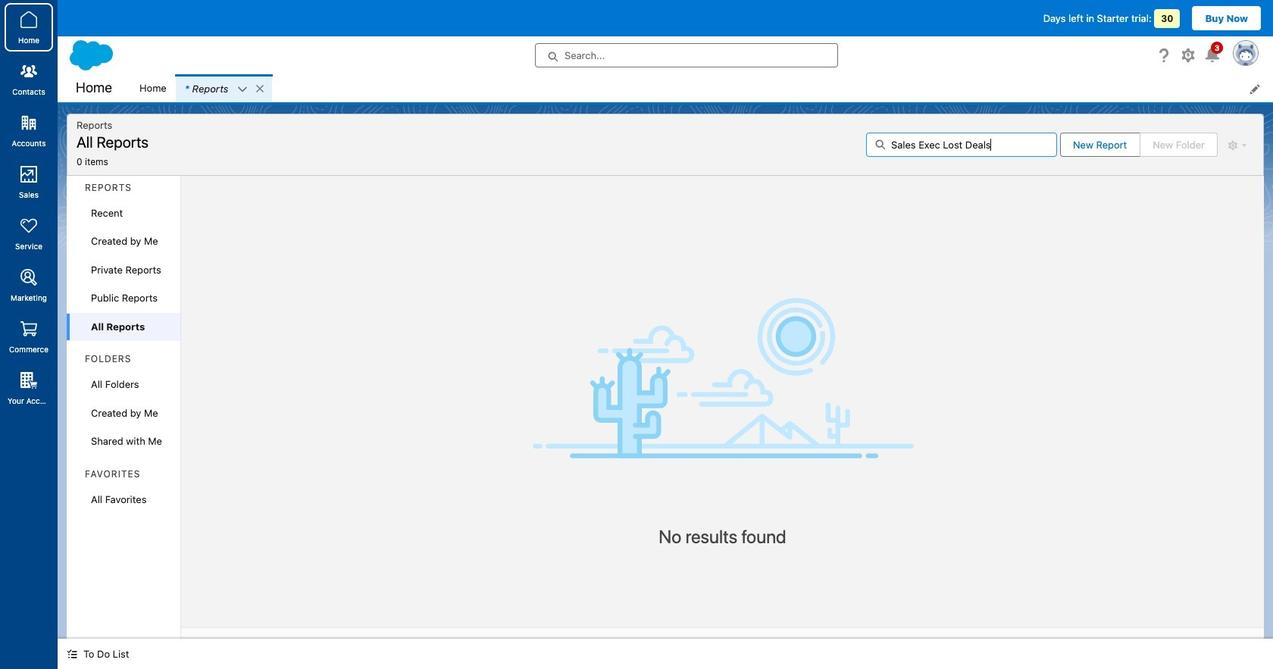 Task type: describe. For each thing, give the bounding box(es) containing it.
Search all reports... text field
[[867, 132, 1058, 157]]

text default image
[[238, 84, 248, 95]]

1 horizontal spatial text default image
[[255, 83, 266, 94]]



Task type: vqa. For each thing, say whether or not it's contained in the screenshot.
List
yes



Task type: locate. For each thing, give the bounding box(es) containing it.
0 horizontal spatial text default image
[[67, 649, 77, 660]]

1 vertical spatial text default image
[[67, 649, 77, 660]]

text default image
[[255, 83, 266, 94], [67, 649, 77, 660]]

list
[[130, 74, 1274, 102]]

list item
[[176, 74, 272, 102]]

0 vertical spatial text default image
[[255, 83, 266, 94]]



